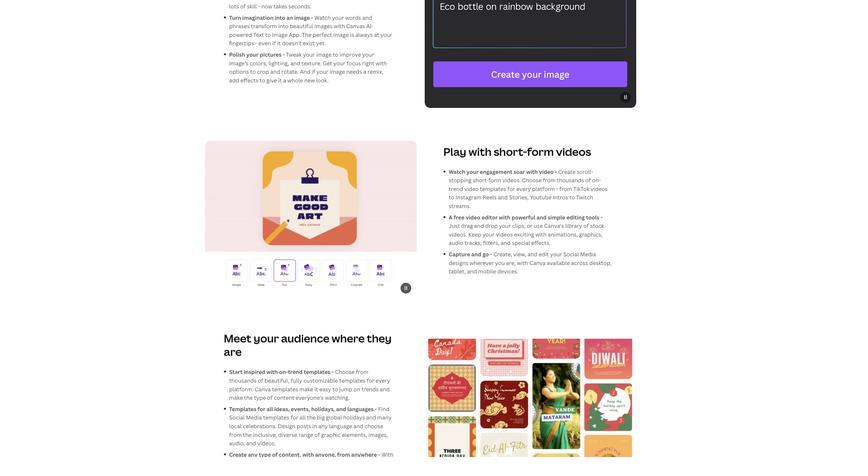 Task type: describe. For each thing, give the bounding box(es) containing it.
0 vertical spatial videos
[[556, 145, 591, 159]]

free
[[454, 214, 464, 221]]

0 vertical spatial video
[[539, 168, 554, 176]]

an
[[286, 14, 293, 21]]

effects
[[240, 77, 258, 84]]

turn imagination into an image -
[[229, 14, 314, 21]]

templates for all ideas, events, holidays, and languages -
[[229, 406, 378, 414]]

watch your words and phrases transform into beautiful images with canvas ai- powered text to image app. the perfect image is always at your fingertips - even if it doesn't exist yet.
[[229, 14, 392, 47]]

tiktok
[[573, 186, 589, 193]]

videos. inside 'find social media templates for all the big global holidays and many local celebrations. design posts in any language and choose from the inclusive, diverse range of graphic elements, images, audio, and videos.'
[[257, 441, 276, 448]]

for inside create scroll- stopping short-form videos. choose from thousands of on- trend video templates for every platform - from tiktok videos to instagram reels and stories, youtube intros to twitch streams.
[[507, 186, 515, 193]]

into inside watch your words and phrases transform into beautiful images with canvas ai- powered text to image app. the perfect image is always at your fingertips - even if it doesn't exist yet.
[[278, 23, 288, 30]]

view,
[[513, 251, 526, 259]]

intros
[[553, 194, 568, 202]]

with up beautiful,
[[266, 369, 278, 377]]

from up platform
[[543, 177, 555, 184]]

turn
[[229, 14, 241, 21]]

if inside tweak your image to improve your image's colors, lighting, and texture. get your focus right with options to crop and rotate. and if your image needs a remix, add effects to give it a whole new look.
[[312, 68, 315, 76]]

- up lighting,
[[283, 51, 285, 58]]

for down type
[[258, 406, 265, 414]]

is
[[350, 31, 354, 39]]

watch for engagement
[[449, 168, 465, 176]]

and up "create,"
[[501, 240, 511, 247]]

capture and go -
[[449, 251, 493, 259]]

give
[[266, 77, 277, 84]]

with right the 'editor'
[[499, 214, 510, 221]]

reels
[[483, 194, 497, 202]]

customizable
[[303, 378, 338, 385]]

- left find
[[375, 406, 377, 414]]

elements,
[[342, 432, 367, 439]]

templates
[[229, 406, 256, 414]]

videos inside a free video editor with powerful and simple editing tools - just drag and drop your clips, or use canva's library of stock videos. keep your videos exciting with animations, graphics, audio tracks, filters, and special effects.
[[496, 231, 513, 239]]

to down the crop on the top of the page
[[260, 77, 265, 84]]

across
[[571, 260, 588, 267]]

0 horizontal spatial a
[[283, 77, 286, 84]]

it inside watch your words and phrases transform into beautiful images with canvas ai- powered text to image app. the perfect image is always at your fingertips - even if it doesn't exist yet.
[[277, 40, 281, 47]]

a free video editor with powerful and simple editing tools - just drag and drop your clips, or use canva's library of stock videos. keep your videos exciting with animations, graphics, audio tracks, filters, and special effects.
[[449, 214, 604, 247]]

even
[[258, 40, 271, 47]]

to left improve
[[333, 51, 338, 58]]

create
[[558, 168, 576, 176]]

watching.
[[325, 395, 350, 402]]

ai-
[[366, 23, 374, 30]]

image inside watch your words and phrases transform into beautiful images with canvas ai- powered text to image app. the perfect image is always at your fingertips - even if it doesn't exist yet.
[[333, 31, 349, 39]]

or
[[527, 223, 532, 230]]

choose
[[365, 423, 383, 431]]

stock
[[590, 223, 604, 230]]

start inspired with on-trend templates -
[[229, 369, 335, 377]]

and down "tweak"
[[290, 60, 300, 67]]

play with short-form videos
[[443, 145, 591, 159]]

and up keep
[[474, 223, 484, 230]]

crop
[[257, 68, 269, 76]]

videos. inside a free video editor with powerful and simple editing tools - just drag and drop your clips, or use canva's library of stock videos. keep your videos exciting with animations, graphics, audio tracks, filters, and special effects.
[[449, 231, 467, 239]]

your up stopping
[[467, 168, 479, 176]]

powered
[[229, 31, 252, 39]]

templates inside create scroll- stopping short-form videos. choose from thousands of on- trend video templates for every platform - from tiktok videos to instagram reels and stories, youtube intros to twitch streams.
[[480, 186, 506, 193]]

your inside meet your audience where they are
[[254, 332, 279, 346]]

celebrations.
[[243, 423, 277, 431]]

0 vertical spatial a
[[363, 68, 366, 76]]

to inside 'choose from thousands of beautiful, fully customizable templates for every platform. canva templates make it easy to jump on trends and make the type of content everyone's watching.'
[[332, 386, 338, 394]]

- left create
[[555, 168, 557, 176]]

at
[[374, 31, 379, 39]]

trend inside create scroll- stopping short-form videos. choose from thousands of on- trend video templates for every platform - from tiktok videos to instagram reels and stories, youtube intros to twitch streams.
[[449, 186, 463, 193]]

and down wherever
[[467, 268, 477, 276]]

short- inside create scroll- stopping short-form videos. choose from thousands of on- trend video templates for every platform - from tiktok videos to instagram reels and stories, youtube intros to twitch streams.
[[473, 177, 489, 184]]

doesn't
[[282, 40, 301, 47]]

global
[[326, 415, 342, 422]]

media inside create, view, and edit your social media designs wherever you are, with canva available across desktop, tablet, and mobile devices.
[[580, 251, 596, 259]]

social inside create, view, and edit your social media designs wherever you are, with canva available across desktop, tablet, and mobile devices.
[[563, 251, 579, 259]]

content
[[274, 395, 294, 402]]

your inside create, view, and edit your social media designs wherever you are, with canva available across desktop, tablet, and mobile devices.
[[550, 251, 562, 259]]

any
[[318, 423, 328, 431]]

every inside create scroll- stopping short-form videos. choose from thousands of on- trend video templates for every platform - from tiktok videos to instagram reels and stories, youtube intros to twitch streams.
[[516, 186, 531, 193]]

templates inside 'find social media templates for all the big global holidays and many local celebrations. design posts in any language and choose from the inclusive, diverse range of graphic elements, images, audio, and videos.'
[[263, 415, 289, 422]]

your right drop in the right of the page
[[499, 223, 511, 230]]

with inside create, view, and edit your social media designs wherever you are, with canva available across desktop, tablet, and mobile devices.
[[517, 260, 528, 267]]

media inside 'find social media templates for all the big global holidays and many local celebrations. design posts in any language and choose from the inclusive, diverse range of graphic elements, images, audio, and videos.'
[[246, 415, 262, 422]]

your up right
[[362, 51, 374, 58]]

language
[[329, 423, 352, 431]]

and up elements,
[[353, 423, 363, 431]]

platform.
[[229, 386, 253, 394]]

canva's
[[544, 223, 564, 230]]

and left go
[[471, 251, 481, 259]]

with right play
[[469, 145, 492, 159]]

with right soar
[[526, 168, 538, 176]]

and right 'audio,'
[[246, 441, 256, 448]]

use
[[534, 223, 543, 230]]

pictures
[[260, 51, 281, 58]]

and
[[300, 68, 310, 76]]

clips,
[[512, 223, 526, 230]]

transform
[[251, 23, 277, 30]]

instagram
[[456, 194, 481, 202]]

image up get
[[316, 51, 332, 58]]

1 vertical spatial trend
[[288, 369, 303, 377]]

thousands inside 'choose from thousands of beautiful, fully customizable templates for every platform. canva templates make it easy to jump on trends and make the type of content everyone's watching.'
[[229, 378, 256, 385]]

platform
[[532, 186, 555, 193]]

polish your pictures -
[[229, 51, 286, 58]]

your left words
[[332, 14, 344, 21]]

choose inside 'choose from thousands of beautiful, fully customizable templates for every platform. canva templates make it easy to jump on trends and make the type of content everyone's watching.'
[[335, 369, 355, 377]]

text
[[253, 31, 264, 39]]

editing
[[566, 214, 585, 221]]

from inside 'choose from thousands of beautiful, fully customizable templates for every platform. canva templates make it easy to jump on trends and make the type of content everyone's watching.'
[[356, 369, 368, 377]]

mobile
[[478, 268, 496, 276]]

polish
[[229, 51, 245, 58]]

and left edit
[[528, 251, 537, 259]]

exciting
[[514, 231, 534, 239]]

your up filters,
[[483, 231, 494, 239]]

drop
[[485, 223, 498, 230]]

canva inside 'choose from thousands of beautiful, fully customizable templates for every platform. canva templates make it easy to jump on trends and make the type of content everyone's watching.'
[[255, 386, 271, 394]]

thousands inside create scroll- stopping short-form videos. choose from thousands of on- trend video templates for every platform - from tiktok videos to instagram reels and stories, youtube intros to twitch streams.
[[557, 177, 584, 184]]

new
[[304, 77, 315, 84]]

trends
[[362, 386, 379, 394]]

meet your audience where they are
[[224, 332, 392, 360]]

templates up content
[[272, 386, 298, 394]]

- up customizable
[[332, 369, 334, 377]]

graphics,
[[579, 231, 602, 239]]

your right at
[[380, 31, 392, 39]]

tools
[[586, 214, 599, 221]]

improve
[[340, 51, 361, 58]]

your up 'look.'
[[316, 68, 328, 76]]

videos inside create scroll- stopping short-form videos. choose from thousands of on- trend video templates for every platform - from tiktok videos to instagram reels and stories, youtube intros to twitch streams.
[[591, 186, 608, 193]]

fingertips
[[229, 40, 254, 47]]

yet.
[[316, 40, 326, 47]]

find social media templates for all the big global holidays and many local celebrations. design posts in any language and choose from the inclusive, diverse range of graphic elements, images, audio, and videos.
[[229, 406, 392, 448]]

capture
[[449, 251, 470, 259]]

tablet,
[[449, 268, 466, 276]]

filters,
[[483, 240, 499, 247]]

with inside watch your words and phrases transform into beautiful images with canvas ai- powered text to image app. the perfect image is always at your fingertips - even if it doesn't exist yet.
[[334, 23, 345, 30]]

simple
[[548, 214, 565, 221]]

image
[[272, 31, 288, 39]]

beautiful,
[[264, 378, 289, 385]]

options
[[229, 68, 249, 76]]

video inside a free video editor with powerful and simple editing tools - just drag and drop your clips, or use canva's library of stock videos. keep your videos exciting with animations, graphics, audio tracks, filters, and special effects.
[[466, 214, 480, 221]]

choose inside create scroll- stopping short-form videos. choose from thousands of on- trend video templates for every platform - from tiktok videos to instagram reels and stories, youtube intros to twitch streams.
[[522, 177, 542, 184]]

templates up on
[[339, 378, 365, 385]]

remix,
[[368, 68, 383, 76]]

editor
[[482, 214, 498, 221]]

0 vertical spatial into
[[275, 14, 285, 21]]

powerful
[[512, 214, 535, 221]]

posts
[[297, 423, 311, 431]]

in
[[312, 423, 317, 431]]

keep
[[468, 231, 481, 239]]

and inside 'choose from thousands of beautiful, fully customizable templates for every platform. canva templates make it easy to jump on trends and make the type of content everyone's watching.'
[[380, 386, 390, 394]]



Task type: vqa. For each thing, say whether or not it's contained in the screenshot.
projects
no



Task type: locate. For each thing, give the bounding box(es) containing it.
watch for words
[[314, 14, 331, 21]]

0 horizontal spatial watch
[[314, 14, 331, 21]]

get
[[323, 60, 332, 67]]

always
[[355, 31, 373, 39]]

1 vertical spatial the
[[307, 415, 316, 422]]

media up across
[[580, 251, 596, 259]]

holidays
[[343, 415, 365, 422]]

scroll-
[[577, 168, 593, 176]]

0 horizontal spatial thousands
[[229, 378, 256, 385]]

- up beautiful
[[311, 14, 313, 21]]

1 horizontal spatial watch
[[449, 168, 465, 176]]

short- up watch your engagement soar with video - on the top
[[494, 145, 527, 159]]

on- inside create scroll- stopping short-form videos. choose from thousands of on- trend video templates for every platform - from tiktok videos to instagram reels and stories, youtube intros to twitch streams.
[[592, 177, 601, 184]]

1 vertical spatial a
[[283, 77, 286, 84]]

1 horizontal spatial videos.
[[449, 231, 467, 239]]

0 vertical spatial every
[[516, 186, 531, 193]]

of down in
[[314, 432, 320, 439]]

devices.
[[497, 268, 518, 276]]

1 horizontal spatial canva
[[529, 260, 545, 267]]

your up available at the bottom of the page
[[550, 251, 562, 259]]

the up 'audio,'
[[243, 432, 252, 439]]

create, view, and edit your social media designs wherever you are, with canva available across desktop, tablet, and mobile devices.
[[449, 251, 611, 276]]

and
[[362, 14, 372, 21], [290, 60, 300, 67], [270, 68, 280, 76], [498, 194, 508, 202], [537, 214, 546, 221], [474, 223, 484, 230], [501, 240, 511, 247], [471, 251, 481, 259], [528, 251, 537, 259], [467, 268, 477, 276], [380, 386, 390, 394], [336, 406, 346, 414], [366, 415, 376, 422], [353, 423, 363, 431], [246, 441, 256, 448]]

it inside 'choose from thousands of beautiful, fully customizable templates for every platform. canva templates make it easy to jump on trends and make the type of content everyone's watching.'
[[314, 386, 318, 394]]

- right tools
[[601, 214, 603, 221]]

2 vertical spatial video
[[466, 214, 480, 221]]

watch inside watch your words and phrases transform into beautiful images with canvas ai- powered text to image app. the perfect image is always at your fingertips - even if it doesn't exist yet.
[[314, 14, 331, 21]]

go
[[483, 251, 489, 259]]

it right give
[[278, 77, 282, 84]]

events,
[[291, 406, 310, 414]]

available
[[547, 260, 570, 267]]

0 vertical spatial the
[[244, 395, 253, 402]]

trend down stopping
[[449, 186, 463, 193]]

if right even
[[272, 40, 276, 47]]

social inside 'find social media templates for all the big global holidays and many local celebrations. design posts in any language and choose from the inclusive, diverse range of graphic elements, images, audio, and videos.'
[[229, 415, 245, 422]]

form
[[527, 145, 554, 159], [489, 177, 501, 184]]

tweak your image to improve your image's colors, lighting, and texture. get your focus right with options to crop and rotate. and if your image needs a remix, add effects to give it a whole new look.
[[229, 51, 387, 84]]

where
[[332, 332, 365, 346]]

of right type
[[267, 395, 273, 402]]

local
[[229, 423, 242, 431]]

youtube
[[530, 194, 552, 202]]

the inside 'choose from thousands of beautiful, fully customizable templates for every platform. canva templates make it easy to jump on trends and make the type of content everyone's watching.'
[[244, 395, 253, 402]]

and up ai-
[[362, 14, 372, 21]]

0 horizontal spatial social
[[229, 415, 245, 422]]

needs
[[346, 68, 362, 76]]

video up platform
[[539, 168, 554, 176]]

your up texture. at top left
[[303, 51, 315, 58]]

0 vertical spatial canva
[[529, 260, 545, 267]]

the down platform.
[[244, 395, 253, 402]]

with up effects.
[[535, 231, 547, 239]]

fully
[[291, 378, 302, 385]]

graphic
[[321, 432, 341, 439]]

-
[[311, 14, 313, 21], [255, 40, 257, 47], [283, 51, 285, 58], [555, 168, 557, 176], [556, 186, 558, 193], [601, 214, 603, 221], [490, 251, 492, 259], [332, 369, 334, 377], [375, 406, 377, 414]]

1 horizontal spatial short-
[[494, 145, 527, 159]]

1 horizontal spatial social
[[563, 251, 579, 259]]

add
[[229, 77, 239, 84]]

2 vertical spatial videos
[[496, 231, 513, 239]]

0 vertical spatial form
[[527, 145, 554, 159]]

inspired
[[244, 369, 265, 377]]

from down local
[[229, 432, 242, 439]]

0 vertical spatial if
[[272, 40, 276, 47]]

0 horizontal spatial videos.
[[257, 441, 276, 448]]

0 vertical spatial make
[[299, 386, 313, 394]]

video up the drag
[[466, 214, 480, 221]]

all down the templates for all ideas, events, holidays, and languages -
[[300, 415, 306, 422]]

1 vertical spatial into
[[278, 23, 288, 30]]

1 horizontal spatial trend
[[449, 186, 463, 193]]

holidays,
[[311, 406, 335, 414]]

- inside create scroll- stopping short-form videos. choose from thousands of on- trend video templates for every platform - from tiktok videos to instagram reels and stories, youtube intros to twitch streams.
[[556, 186, 558, 193]]

from up intros
[[560, 186, 572, 193]]

social up across
[[563, 251, 579, 259]]

your
[[332, 14, 344, 21], [380, 31, 392, 39], [246, 51, 258, 58], [303, 51, 315, 58], [362, 51, 374, 58], [333, 60, 345, 67], [316, 68, 328, 76], [467, 168, 479, 176], [499, 223, 511, 230], [483, 231, 494, 239], [550, 251, 562, 259], [254, 332, 279, 346]]

- inside a free video editor with powerful and simple editing tools - just drag and drop your clips, or use canva's library of stock videos. keep your videos exciting with animations, graphics, audio tracks, filters, and special effects.
[[601, 214, 603, 221]]

from
[[543, 177, 555, 184], [560, 186, 572, 193], [356, 369, 368, 377], [229, 432, 242, 439]]

on
[[354, 386, 360, 394]]

1 vertical spatial it
[[278, 77, 282, 84]]

colors,
[[250, 60, 267, 67]]

easy
[[319, 386, 331, 394]]

stopping
[[449, 177, 472, 184]]

image's
[[229, 60, 248, 67]]

1 vertical spatial watch
[[449, 168, 465, 176]]

to up effects
[[250, 68, 256, 76]]

0 horizontal spatial media
[[246, 415, 262, 422]]

2 vertical spatial it
[[314, 386, 318, 394]]

1 vertical spatial on-
[[279, 369, 288, 377]]

short- down engagement
[[473, 177, 489, 184]]

your right meet
[[254, 332, 279, 346]]

watch up stopping
[[449, 168, 465, 176]]

canva down edit
[[529, 260, 545, 267]]

and up global
[[336, 406, 346, 414]]

choose
[[522, 177, 542, 184], [335, 369, 355, 377]]

many
[[377, 415, 392, 422]]

thousands down create
[[557, 177, 584, 184]]

0 horizontal spatial if
[[272, 40, 276, 47]]

find
[[378, 406, 389, 414]]

videos up create
[[556, 145, 591, 159]]

the for beautiful,
[[244, 395, 253, 402]]

into left an
[[275, 14, 285, 21]]

image up beautiful
[[294, 14, 310, 21]]

with down view,
[[517, 260, 528, 267]]

of down inspired
[[258, 378, 263, 385]]

1 vertical spatial short-
[[473, 177, 489, 184]]

media up the celebrations.
[[246, 415, 262, 422]]

make down platform.
[[229, 395, 243, 402]]

to inside watch your words and phrases transform into beautiful images with canvas ai- powered text to image app. the perfect image is always at your fingertips - even if it doesn't exist yet.
[[265, 31, 271, 39]]

all inside 'find social media templates for all the big global holidays and many local celebrations. design posts in any language and choose from the inclusive, diverse range of graphic elements, images, audio, and videos.'
[[300, 415, 306, 422]]

1 vertical spatial social
[[229, 415, 245, 422]]

desktop,
[[589, 260, 611, 267]]

exist
[[303, 40, 315, 47]]

your up colors,
[[246, 51, 258, 58]]

a down rotate.
[[283, 77, 286, 84]]

1 vertical spatial canva
[[255, 386, 271, 394]]

images,
[[368, 432, 388, 439]]

every up stories,
[[516, 186, 531, 193]]

twitch
[[576, 194, 593, 202]]

to right intros
[[569, 194, 575, 202]]

0 horizontal spatial choose
[[335, 369, 355, 377]]

image down get
[[330, 68, 345, 76]]

words
[[345, 14, 361, 21]]

1 vertical spatial if
[[312, 68, 315, 76]]

1 vertical spatial thousands
[[229, 378, 256, 385]]

beautiful
[[290, 23, 313, 30]]

choose up jump
[[335, 369, 355, 377]]

it down image
[[277, 40, 281, 47]]

designs
[[449, 260, 468, 267]]

it inside tweak your image to improve your image's colors, lighting, and texture. get your focus right with options to crop and rotate. and if your image needs a remix, add effects to give it a whole new look.
[[278, 77, 282, 84]]

2 vertical spatial videos.
[[257, 441, 276, 448]]

1 vertical spatial all
[[300, 415, 306, 422]]

1 horizontal spatial on-
[[592, 177, 601, 184]]

big
[[317, 415, 325, 422]]

- right go
[[490, 251, 492, 259]]

images
[[314, 23, 332, 30]]

video up instagram
[[464, 186, 479, 193]]

1 horizontal spatial thousands
[[557, 177, 584, 184]]

1 vertical spatial every
[[376, 378, 390, 385]]

0 horizontal spatial trend
[[288, 369, 303, 377]]

to up streams.
[[449, 194, 454, 202]]

canva
[[529, 260, 545, 267], [255, 386, 271, 394]]

1 vertical spatial choose
[[335, 369, 355, 377]]

a
[[363, 68, 366, 76], [283, 77, 286, 84]]

watch
[[314, 14, 331, 21], [449, 168, 465, 176]]

play
[[443, 145, 466, 159]]

perfect
[[313, 31, 332, 39]]

canva inside create, view, and edit your social media designs wherever you are, with canva available across desktop, tablet, and mobile devices.
[[529, 260, 545, 267]]

thousands up platform.
[[229, 378, 256, 385]]

- up intros
[[556, 186, 558, 193]]

0 vertical spatial all
[[267, 406, 273, 414]]

texture.
[[301, 60, 321, 67]]

1 vertical spatial media
[[246, 415, 262, 422]]

1 horizontal spatial form
[[527, 145, 554, 159]]

0 vertical spatial media
[[580, 251, 596, 259]]

for up trends
[[367, 378, 374, 385]]

if
[[272, 40, 276, 47], [312, 68, 315, 76]]

0 vertical spatial videos.
[[502, 177, 521, 184]]

it left easy
[[314, 386, 318, 394]]

soar
[[514, 168, 525, 176]]

of inside a free video editor with powerful and simple editing tools - just drag and drop your clips, or use canva's library of stock videos. keep your videos exciting with animations, graphics, audio tracks, filters, and special effects.
[[583, 223, 589, 230]]

0 vertical spatial trend
[[449, 186, 463, 193]]

all left the ideas,
[[267, 406, 273, 414]]

1 vertical spatial form
[[489, 177, 501, 184]]

videos up twitch
[[591, 186, 608, 193]]

to up even
[[265, 31, 271, 39]]

jump
[[339, 386, 352, 394]]

drag
[[461, 223, 473, 230]]

of inside create scroll- stopping short-form videos. choose from thousands of on- trend video templates for every platform - from tiktok videos to instagram reels and stories, youtube intros to twitch streams.
[[585, 177, 591, 184]]

2 horizontal spatial videos.
[[502, 177, 521, 184]]

- left even
[[255, 40, 257, 47]]

and inside create scroll- stopping short-form videos. choose from thousands of on- trend video templates for every platform - from tiktok videos to instagram reels and stories, youtube intros to twitch streams.
[[498, 194, 508, 202]]

if inside watch your words and phrases transform into beautiful images with canvas ai- powered text to image app. the perfect image is always at your fingertips - even if it doesn't exist yet.
[[272, 40, 276, 47]]

and up choose
[[366, 415, 376, 422]]

templates up customizable
[[304, 369, 330, 377]]

every up trends
[[376, 378, 390, 385]]

social up local
[[229, 415, 245, 422]]

0 vertical spatial short-
[[494, 145, 527, 159]]

if right and
[[312, 68, 315, 76]]

0 horizontal spatial form
[[489, 177, 501, 184]]

make
[[299, 386, 313, 394], [229, 395, 243, 402]]

- inside watch your words and phrases transform into beautiful images with canvas ai- powered text to image app. the perfect image is always at your fingertips - even if it doesn't exist yet.
[[255, 40, 257, 47]]

1 horizontal spatial a
[[363, 68, 366, 76]]

on- up beautiful,
[[279, 369, 288, 377]]

1 horizontal spatial choose
[[522, 177, 542, 184]]

0 vertical spatial social
[[563, 251, 579, 259]]

and inside watch your words and phrases transform into beautiful images with canvas ai- powered text to image app. the perfect image is always at your fingertips - even if it doesn't exist yet.
[[362, 14, 372, 21]]

0 horizontal spatial make
[[229, 395, 243, 402]]

canva up type
[[255, 386, 271, 394]]

trend up the fully
[[288, 369, 303, 377]]

0 horizontal spatial canva
[[255, 386, 271, 394]]

streams.
[[449, 203, 471, 210]]

1 horizontal spatial all
[[300, 415, 306, 422]]

1 horizontal spatial make
[[299, 386, 313, 394]]

rotate.
[[281, 68, 299, 76]]

0 vertical spatial watch
[[314, 14, 331, 21]]

for inside 'find social media templates for all the big global holidays and many local celebrations. design posts in any language and choose from the inclusive, diverse range of graphic elements, images, audio, and videos.'
[[291, 415, 298, 422]]

0 vertical spatial choose
[[522, 177, 542, 184]]

and up give
[[270, 68, 280, 76]]

engagement
[[480, 168, 512, 176]]

with inside tweak your image to improve your image's colors, lighting, and texture. get your focus right with options to crop and rotate. and if your image needs a remix, add effects to give it a whole new look.
[[376, 60, 387, 67]]

start
[[229, 369, 242, 377]]

videos. inside create scroll- stopping short-form videos. choose from thousands of on- trend video templates for every platform - from tiktok videos to instagram reels and stories, youtube intros to twitch streams.
[[502, 177, 521, 184]]

are,
[[506, 260, 516, 267]]

1 horizontal spatial if
[[312, 68, 315, 76]]

animations,
[[548, 231, 578, 239]]

2 vertical spatial the
[[243, 432, 252, 439]]

0 vertical spatial on-
[[592, 177, 601, 184]]

of inside 'find social media templates for all the big global holidays and many local celebrations. design posts in any language and choose from the inclusive, diverse range of graphic elements, images, audio, and videos.'
[[314, 432, 320, 439]]

for up stories,
[[507, 186, 515, 193]]

audience
[[281, 332, 329, 346]]

1 vertical spatial videos
[[591, 186, 608, 193]]

and right reels
[[498, 194, 508, 202]]

video inside create scroll- stopping short-form videos. choose from thousands of on- trend video templates for every platform - from tiktok videos to instagram reels and stories, youtube intros to twitch streams.
[[464, 186, 479, 193]]

every
[[516, 186, 531, 193], [376, 378, 390, 385]]

from inside 'find social media templates for all the big global holidays and many local celebrations. design posts in any language and choose from the inclusive, diverse range of graphic elements, images, audio, and videos.'
[[229, 432, 242, 439]]

0 vertical spatial thousands
[[557, 177, 584, 184]]

right
[[362, 60, 374, 67]]

form inside create scroll- stopping short-form videos. choose from thousands of on- trend video templates for every platform - from tiktok videos to instagram reels and stories, youtube intros to twitch streams.
[[489, 177, 501, 184]]

1 vertical spatial make
[[229, 395, 243, 402]]

0 vertical spatial it
[[277, 40, 281, 47]]

videos. up the audio
[[449, 231, 467, 239]]

0 horizontal spatial all
[[267, 406, 273, 414]]

into
[[275, 14, 285, 21], [278, 23, 288, 30]]

audio,
[[229, 441, 245, 448]]

templates down the ideas,
[[263, 415, 289, 422]]

stories,
[[509, 194, 529, 202]]

into up image
[[278, 23, 288, 30]]

1 horizontal spatial every
[[516, 186, 531, 193]]

every inside 'choose from thousands of beautiful, fully customizable templates for every platform. canva templates make it easy to jump on trends and make the type of content everyone's watching.'
[[376, 378, 390, 385]]

1 horizontal spatial media
[[580, 251, 596, 259]]

a down right
[[363, 68, 366, 76]]

videos down drop in the right of the page
[[496, 231, 513, 239]]

0 horizontal spatial every
[[376, 378, 390, 385]]

the for for
[[243, 432, 252, 439]]

for
[[507, 186, 515, 193], [367, 378, 374, 385], [258, 406, 265, 414], [291, 415, 298, 422]]

watch up images
[[314, 14, 331, 21]]

and right trends
[[380, 386, 390, 394]]

your right get
[[333, 60, 345, 67]]

special
[[512, 240, 530, 247]]

just
[[449, 223, 460, 230]]

of down scroll-
[[585, 177, 591, 184]]

image left is
[[333, 31, 349, 39]]

0 horizontal spatial short-
[[473, 177, 489, 184]]

0 horizontal spatial on-
[[279, 369, 288, 377]]

you
[[495, 260, 505, 267]]

everyone's
[[296, 395, 324, 402]]

languages
[[347, 406, 374, 414]]

inclusive,
[[253, 432, 277, 439]]

with up remix,
[[376, 60, 387, 67]]

1 vertical spatial videos.
[[449, 231, 467, 239]]

and up the use on the right
[[537, 214, 546, 221]]

for inside 'choose from thousands of beautiful, fully customizable templates for every platform. canva templates make it easy to jump on trends and make the type of content everyone's watching.'
[[367, 378, 374, 385]]

choose up platform
[[522, 177, 542, 184]]

1 vertical spatial video
[[464, 186, 479, 193]]



